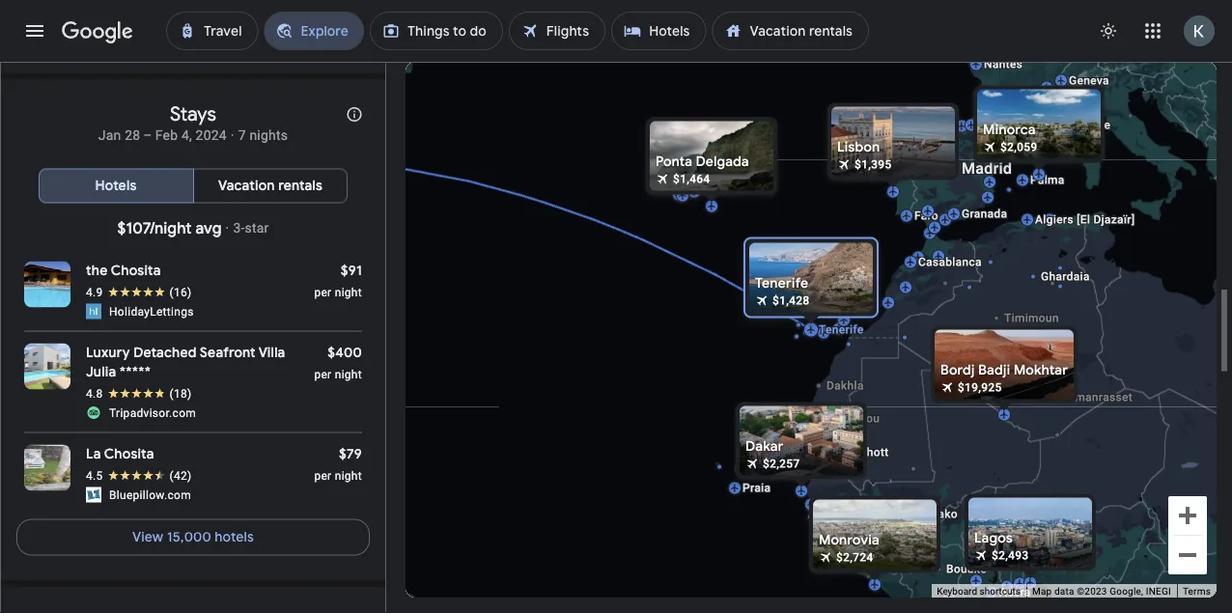 Task type: vqa. For each thing, say whether or not it's contained in the screenshot.
27 associated with Mon, Nov 27 ELEMENT
no



Task type: locate. For each thing, give the bounding box(es) containing it.
stays
[[170, 102, 216, 127]]

night for $79
[[335, 469, 362, 483]]

bamako
[[914, 508, 958, 521]]

per inside $400 per night
[[314, 368, 332, 381]]

madeira
[[815, 266, 860, 280]]

tenerife
[[755, 275, 809, 292], [819, 323, 864, 337]]

tenerife up 1428 us dollars text box
[[755, 275, 809, 292]]

freetown
[[856, 554, 906, 567]]

$2,724
[[836, 551, 874, 565]]

villa
[[259, 345, 285, 362]]

ponta
[[656, 153, 693, 170]]

night down $91
[[335, 286, 362, 299]]

jan
[[98, 128, 121, 144]]

usd
[[296, 581, 323, 599]]

2059 US dollars text field
[[1001, 141, 1038, 154]]

28 – feb
[[125, 128, 178, 144]]

chosita
[[111, 262, 161, 280], [104, 446, 154, 463]]

dakar
[[746, 438, 784, 455]]

1428 US dollars text field
[[773, 294, 810, 308]]

madrid
[[962, 159, 1012, 178]]

 image
[[231, 128, 234, 144]]

night inside '$79 per night'
[[335, 469, 362, 483]]

holidaylettings
[[109, 305, 194, 318]]

1 vertical spatial tenerife
[[819, 323, 864, 337]]

4.9 out of 5 stars from 16 reviews image
[[86, 285, 192, 300]]

night down $400
[[335, 368, 362, 381]]

1 per from the top
[[314, 286, 332, 299]]

detached
[[134, 345, 197, 362]]

tamanrasset
[[1062, 391, 1133, 404]]

$2,059
[[1001, 141, 1038, 154]]

1 night from the top
[[335, 286, 362, 299]]

flores island
[[659, 175, 729, 189]]

0 vertical spatial night
[[335, 286, 362, 299]]

bluepillow.com
[[109, 488, 191, 502]]

usd button
[[259, 575, 339, 606]]

per inside $91 per night
[[314, 286, 332, 299]]

ponta delgada
[[656, 153, 749, 170]]

night inside $400 per night
[[335, 368, 362, 381]]

night
[[335, 286, 362, 299], [335, 368, 362, 381], [335, 469, 362, 483]]

3-star
[[233, 220, 269, 236]]

(18)
[[170, 387, 192, 401]]

1 vertical spatial night
[[335, 368, 362, 381]]

luxury detached seafront villa julia *****
[[86, 345, 285, 381]]

night inside $91 per night
[[335, 286, 362, 299]]

lisbon
[[837, 139, 880, 156]]

sal
[[749, 461, 767, 475]]

delgada
[[696, 153, 749, 170]]

night down $79
[[335, 469, 362, 483]]

chosita up "4.5 out of 5 stars from 42 reviews" 'image'
[[104, 446, 154, 463]]

per for $91
[[314, 286, 332, 299]]

4.8
[[86, 387, 103, 401]]

map data ©2023 google, inegi
[[1032, 586, 1171, 597]]

night for $400
[[335, 368, 362, 381]]

a coruña
[[909, 117, 959, 131]]

0 horizontal spatial tenerife
[[755, 275, 809, 292]]

map region
[[252, 0, 1232, 613]]

main menu image
[[23, 19, 46, 42]]

1 vertical spatial chosita
[[104, 446, 154, 463]]

chosita for the chosita
[[111, 262, 161, 280]]

$91 per night
[[314, 262, 362, 299]]

algiers [el djazaïr]
[[1035, 213, 1135, 226]]

keyboard shortcuts
[[937, 586, 1021, 597]]

marseille
[[1060, 118, 1111, 132]]

2 per from the top
[[314, 368, 332, 381]]

$107
[[117, 218, 150, 238]]

2 night from the top
[[335, 368, 362, 381]]

nouakchott
[[826, 446, 889, 459]]

7
[[238, 128, 246, 144]]

bouake
[[947, 563, 987, 576]]

per
[[314, 286, 332, 299], [314, 368, 332, 381], [314, 469, 332, 483]]

per inside '$79 per night'
[[314, 469, 332, 483]]

$107 /night avg
[[117, 218, 222, 238]]

2 vertical spatial per
[[314, 469, 332, 483]]

$79
[[339, 446, 362, 463]]

tenerife up dakhla
[[819, 323, 864, 337]]

$2,257
[[763, 457, 800, 471]]

tamale
[[992, 544, 1032, 558]]

1 vertical spatial per
[[314, 368, 332, 381]]

2 vertical spatial night
[[335, 469, 362, 483]]

3-
[[233, 220, 245, 236]]

barcelona
[[1027, 146, 1099, 164]]

seafront
[[200, 345, 256, 362]]

nouadhibou
[[814, 412, 880, 425]]

4.8 out of 5 stars from 18 reviews image
[[86, 386, 192, 402]]

hotels
[[215, 529, 254, 546]]

3 per from the top
[[314, 469, 332, 483]]

chosita up 4.9 out of 5 stars from 16 reviews image
[[111, 262, 161, 280]]

0 vertical spatial per
[[314, 286, 332, 299]]

3 night from the top
[[335, 469, 362, 483]]

(42)
[[170, 469, 192, 483]]

english (united states) button
[[48, 575, 244, 606]]

timimoun
[[1004, 311, 1059, 325]]

1 horizontal spatial tenerife
[[819, 323, 864, 337]]

2493 US dollars text field
[[992, 549, 1029, 563]]

google,
[[1110, 586, 1144, 597]]

praia
[[743, 481, 771, 495]]

change appearance image
[[1086, 8, 1132, 54]]

[el
[[1077, 213, 1091, 226]]

(16)
[[170, 286, 192, 299]]

terms link
[[1183, 586, 1211, 597]]

view 15,000 hotels
[[132, 529, 254, 546]]

djazaïr]
[[1094, 213, 1135, 226]]

loading results progress bar
[[0, 62, 1232, 66]]

 image
[[226, 219, 229, 238]]

0 vertical spatial chosita
[[111, 262, 161, 280]]



Task type: describe. For each thing, give the bounding box(es) containing it.
nantes
[[984, 57, 1023, 71]]

bilbao
[[970, 119, 1004, 133]]

2724 US dollars text field
[[836, 551, 874, 565]]

accommodation type option group
[[39, 163, 348, 209]]

bordj badji mokhtar
[[941, 362, 1068, 379]]

keyboard shortcuts button
[[937, 585, 1021, 598]]

$79 per night
[[314, 446, 362, 483]]

flores
[[659, 175, 693, 189]]

la chosita
[[86, 446, 154, 463]]

night for $91
[[335, 286, 362, 299]]

faro
[[915, 209, 939, 223]]

states)
[[183, 581, 228, 599]]

$1,464
[[673, 172, 710, 186]]

*****
[[120, 364, 151, 381]]

$400
[[328, 345, 362, 362]]

minorca
[[983, 121, 1036, 139]]

bissau
[[831, 516, 867, 530]]

$19,925
[[958, 381, 1002, 395]]

luxury
[[86, 345, 130, 362]]

algiers
[[1035, 213, 1074, 226]]

coruña
[[920, 117, 959, 131]]

0 vertical spatial tenerife
[[755, 275, 809, 292]]

star
[[245, 220, 269, 236]]

julia
[[86, 364, 116, 381]]

$2,493
[[992, 549, 1029, 563]]

jan 28 – feb 4, 2024
[[98, 128, 227, 144]]

the
[[86, 262, 108, 280]]

4.5
[[86, 469, 103, 483]]

a
[[909, 117, 917, 131]]

accra
[[1000, 586, 1031, 599]]

bordeaux
[[995, 95, 1046, 109]]

$1,395
[[855, 158, 892, 171]]

4.9
[[86, 286, 103, 299]]

palma
[[1031, 173, 1065, 187]]

english (united states)
[[84, 581, 228, 599]]

bordj
[[941, 362, 975, 379]]

ouagadougou
[[985, 510, 1061, 524]]

4.5 out of 5 stars from 42 reviews image
[[86, 468, 192, 484]]

1464 US dollars text field
[[673, 172, 710, 186]]

4,
[[182, 128, 192, 144]]

$400 per night
[[314, 345, 362, 381]]

lagos
[[975, 530, 1013, 547]]

granada
[[962, 207, 1008, 221]]

ghardaia
[[1041, 270, 1090, 283]]

the chosita
[[86, 262, 161, 280]]

15,000
[[167, 529, 211, 546]]

terms
[[1183, 586, 1211, 597]]

english
[[84, 581, 130, 599]]

19925 US dollars text field
[[958, 381, 1002, 395]]

2257 US dollars text field
[[763, 457, 800, 471]]

keyboard
[[937, 586, 977, 597]]

porto
[[908, 149, 947, 167]]

map
[[1032, 586, 1052, 597]]

data
[[1055, 586, 1075, 597]]

tamanrasset nouadhibou
[[814, 391, 1133, 425]]

la
[[86, 446, 101, 463]]

$1,428
[[773, 294, 810, 308]]

mokhtar
[[1014, 362, 1068, 379]]

per for $400
[[314, 368, 332, 381]]

©2023
[[1077, 586, 1107, 597]]

$91
[[341, 262, 362, 280]]

per for $79
[[314, 469, 332, 483]]

7 nights
[[238, 128, 288, 144]]

about these results image
[[331, 91, 378, 138]]

avg
[[196, 218, 222, 238]]

casablanca
[[919, 255, 982, 269]]

badji
[[979, 362, 1011, 379]]

monrovia
[[819, 532, 880, 549]]

view
[[132, 529, 163, 546]]

(united
[[133, 581, 181, 599]]

dakhla
[[827, 379, 864, 393]]

/night
[[150, 218, 192, 238]]

1395 US dollars text field
[[855, 158, 892, 171]]

chosita for la chosita
[[104, 446, 154, 463]]

107 US dollars text field
[[117, 218, 150, 238]]

2024
[[196, 128, 227, 144]]



